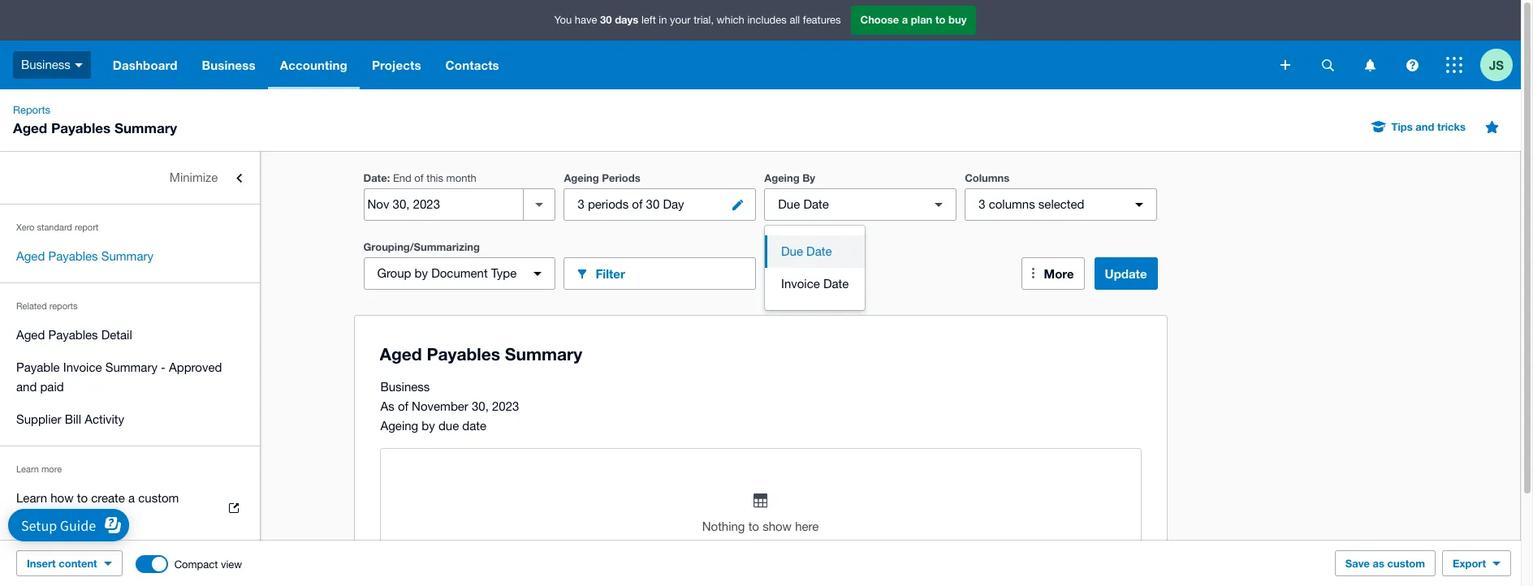 Task type: vqa. For each thing, say whether or not it's contained in the screenshot.
'3' related to 3 periods of 30 Day
yes



Task type: describe. For each thing, give the bounding box(es) containing it.
xero standard report
[[16, 223, 99, 232]]

1 horizontal spatial to
[[749, 520, 760, 534]]

approved
[[169, 361, 222, 374]]

due for due date button at top
[[781, 245, 803, 258]]

filter button
[[564, 258, 757, 290]]

nothing to show here
[[702, 520, 819, 534]]

invoice inside "payable invoice summary - approved and paid"
[[63, 361, 102, 374]]

-
[[161, 361, 166, 374]]

paid
[[40, 380, 64, 394]]

3 periods of 30 day
[[578, 197, 684, 211]]

by inside popup button
[[415, 266, 428, 280]]

reports
[[49, 301, 78, 311]]

business as of november 30, 2023 ageing by due date
[[381, 380, 519, 433]]

supplier
[[16, 413, 61, 426]]

of inside date : end of this month
[[415, 172, 424, 184]]

payable invoice summary - approved and paid
[[16, 361, 222, 394]]

minimize
[[170, 171, 218, 184]]

export
[[1453, 557, 1487, 570]]

payables inside reports aged payables summary
[[51, 119, 111, 136]]

filter
[[596, 266, 625, 281]]

aged payables summary link
[[0, 240, 260, 273]]

payable
[[16, 361, 60, 374]]

2 horizontal spatial svg image
[[1447, 57, 1463, 73]]

export button
[[1443, 551, 1512, 577]]

summary inside reports aged payables summary
[[115, 119, 177, 136]]

invoice date
[[781, 277, 849, 291]]

type
[[491, 266, 517, 280]]

update
[[1105, 266, 1147, 281]]

by inside business as of november 30, 2023 ageing by due date
[[422, 419, 435, 433]]

30,
[[472, 400, 489, 413]]

tips and tricks button
[[1363, 114, 1476, 140]]

navigation containing dashboard
[[101, 41, 1270, 89]]

reports link
[[6, 102, 57, 119]]

learn how to create a custom report link
[[0, 483, 260, 535]]

due date button
[[765, 188, 957, 221]]

date for due date popup button
[[804, 197, 829, 211]]

activity
[[85, 413, 124, 426]]

save as custom button
[[1335, 551, 1436, 577]]

xero
[[16, 223, 34, 232]]

contacts
[[446, 58, 499, 72]]

document
[[432, 266, 488, 280]]

:
[[387, 171, 390, 184]]

learn more
[[16, 465, 62, 474]]

due date for due date button at top
[[781, 245, 832, 258]]

aged payables detail link
[[0, 319, 260, 352]]

30 inside button
[[646, 197, 660, 211]]

how
[[51, 491, 74, 505]]

1 horizontal spatial svg image
[[1281, 60, 1291, 70]]

choose
[[861, 13, 899, 26]]

tips
[[1392, 120, 1413, 133]]

by
[[803, 171, 816, 184]]

related reports
[[16, 301, 78, 311]]

payable invoice summary - approved and paid link
[[0, 352, 260, 404]]

aged for aged payables summary
[[16, 249, 45, 263]]

projects button
[[360, 41, 433, 89]]

you have 30 days left in your trial, which includes all features
[[554, 13, 841, 26]]

aged payables summary
[[16, 249, 153, 263]]

svg image inside business popup button
[[75, 63, 83, 67]]

custom inside learn how to create a custom report
[[138, 491, 179, 505]]

invoice inside button
[[781, 277, 820, 291]]

have
[[575, 14, 597, 26]]

group containing due date
[[765, 226, 865, 310]]

3 columns selected
[[979, 197, 1085, 211]]

your
[[670, 14, 691, 26]]

show
[[763, 520, 792, 534]]

tips and tricks
[[1392, 120, 1466, 133]]

accounting button
[[268, 41, 360, 89]]

days
[[615, 13, 639, 26]]

here
[[795, 520, 819, 534]]

date for invoice date button
[[824, 277, 849, 291]]

detail
[[101, 328, 132, 342]]

insert content button
[[16, 551, 122, 577]]

0 horizontal spatial business
[[21, 57, 71, 71]]

periods
[[588, 197, 629, 211]]

end
[[393, 172, 412, 184]]

and inside "payable invoice summary - approved and paid"
[[16, 380, 37, 394]]

0 vertical spatial 30
[[600, 13, 612, 26]]

3 periods of 30 day button
[[564, 188, 757, 221]]

ageing inside business as of november 30, 2023 ageing by due date
[[381, 419, 419, 433]]

trial,
[[694, 14, 714, 26]]

business inside business as of november 30, 2023 ageing by due date
[[381, 380, 430, 394]]

day
[[663, 197, 684, 211]]

of for 3 periods of 30 day
[[632, 197, 643, 211]]

related
[[16, 301, 47, 311]]

Select end date field
[[364, 189, 523, 220]]

report inside learn how to create a custom report
[[16, 511, 49, 525]]

content
[[59, 557, 97, 570]]

1 business button from the left
[[0, 41, 101, 89]]

more
[[41, 465, 62, 474]]

tricks
[[1438, 120, 1466, 133]]

ageing by
[[765, 171, 816, 184]]

0 horizontal spatial svg image
[[1322, 59, 1334, 71]]

group by document type button
[[364, 258, 556, 290]]

buy
[[949, 13, 967, 26]]

a inside learn how to create a custom report
[[128, 491, 135, 505]]

contacts button
[[433, 41, 512, 89]]

payables for detail
[[48, 328, 98, 342]]

banner containing js
[[0, 0, 1522, 89]]

ageing for ageing periods
[[564, 171, 599, 184]]

2 horizontal spatial svg image
[[1365, 59, 1376, 71]]

summary for payables
[[101, 249, 153, 263]]



Task type: locate. For each thing, give the bounding box(es) containing it.
summary
[[115, 119, 177, 136], [101, 249, 153, 263], [105, 361, 158, 374]]

2 horizontal spatial business
[[381, 380, 430, 394]]

1 vertical spatial aged
[[16, 249, 45, 263]]

0 horizontal spatial and
[[16, 380, 37, 394]]

group
[[377, 266, 411, 280]]

projects
[[372, 58, 421, 72]]

plan
[[911, 13, 933, 26]]

3 left periods
[[578, 197, 585, 211]]

0 vertical spatial to
[[936, 13, 946, 26]]

payables
[[51, 119, 111, 136], [48, 249, 98, 263], [48, 328, 98, 342]]

payables inside 'link'
[[48, 249, 98, 263]]

and down payable
[[16, 380, 37, 394]]

update button
[[1095, 258, 1158, 290]]

due date for due date popup button
[[778, 197, 829, 211]]

1 learn from the top
[[16, 465, 39, 474]]

date for due date button at top
[[807, 245, 832, 258]]

bill
[[65, 413, 81, 426]]

date up invoice date
[[807, 245, 832, 258]]

1 vertical spatial 30
[[646, 197, 660, 211]]

ageing down 'as'
[[381, 419, 419, 433]]

1 horizontal spatial 30
[[646, 197, 660, 211]]

svg image
[[1365, 59, 1376, 71], [1281, 60, 1291, 70], [75, 63, 83, 67]]

0 vertical spatial custom
[[138, 491, 179, 505]]

of right periods
[[632, 197, 643, 211]]

group by document type
[[377, 266, 517, 280]]

2 horizontal spatial of
[[632, 197, 643, 211]]

all
[[790, 14, 800, 26]]

custom inside button
[[1388, 557, 1426, 570]]

save as custom
[[1346, 557, 1426, 570]]

0 vertical spatial due
[[778, 197, 800, 211]]

3 for 3 columns selected
[[979, 197, 986, 211]]

ageing for ageing by
[[765, 171, 800, 184]]

0 horizontal spatial business button
[[0, 41, 101, 89]]

standard
[[37, 223, 72, 232]]

date : end of this month
[[364, 171, 477, 184]]

30
[[600, 13, 612, 26], [646, 197, 660, 211]]

1 horizontal spatial custom
[[1388, 557, 1426, 570]]

2 vertical spatial aged
[[16, 328, 45, 342]]

payables down reports link
[[51, 119, 111, 136]]

js button
[[1481, 41, 1522, 89]]

date down by at the top of the page
[[804, 197, 829, 211]]

1 vertical spatial and
[[16, 380, 37, 394]]

list box
[[765, 226, 865, 310]]

in
[[659, 14, 667, 26]]

and right 'tips'
[[1416, 120, 1435, 133]]

a right create
[[128, 491, 135, 505]]

due inside button
[[781, 245, 803, 258]]

0 vertical spatial learn
[[16, 465, 39, 474]]

aged inside 'link'
[[16, 249, 45, 263]]

as
[[1373, 557, 1385, 570]]

1 horizontal spatial 3
[[979, 197, 986, 211]]

by down grouping/summarizing
[[415, 266, 428, 280]]

supplier bill activity
[[16, 413, 124, 426]]

summary down minimize button
[[101, 249, 153, 263]]

by left due on the left bottom of page
[[422, 419, 435, 433]]

due date
[[778, 197, 829, 211], [781, 245, 832, 258]]

1 horizontal spatial ageing
[[564, 171, 599, 184]]

1 horizontal spatial report
[[75, 223, 99, 232]]

1 horizontal spatial and
[[1416, 120, 1435, 133]]

0 horizontal spatial custom
[[138, 491, 179, 505]]

and inside 'tips and tricks' button
[[1416, 120, 1435, 133]]

due inside popup button
[[778, 197, 800, 211]]

navigation
[[101, 41, 1270, 89]]

1 vertical spatial due date
[[781, 245, 832, 258]]

columns
[[989, 197, 1035, 211]]

1 horizontal spatial a
[[902, 13, 908, 26]]

2 vertical spatial summary
[[105, 361, 158, 374]]

left
[[642, 14, 656, 26]]

summary left -
[[105, 361, 158, 374]]

due up invoice date
[[781, 245, 803, 258]]

columns
[[965, 171, 1010, 184]]

payables down xero standard report
[[48, 249, 98, 263]]

a
[[902, 13, 908, 26], [128, 491, 135, 505]]

2 horizontal spatial ageing
[[765, 171, 800, 184]]

grouping/summarizing
[[364, 240, 480, 253]]

learn inside learn how to create a custom report
[[16, 491, 47, 505]]

0 vertical spatial aged
[[13, 119, 47, 136]]

due for due date popup button
[[778, 197, 800, 211]]

custom
[[138, 491, 179, 505], [1388, 557, 1426, 570]]

list of convenience dates image
[[523, 188, 556, 221]]

1 vertical spatial due
[[781, 245, 803, 258]]

to inside learn how to create a custom report
[[77, 491, 88, 505]]

1 horizontal spatial of
[[415, 172, 424, 184]]

of inside business as of november 30, 2023 ageing by due date
[[398, 400, 409, 413]]

learn
[[16, 465, 39, 474], [16, 491, 47, 505]]

summary inside "payable invoice summary - approved and paid"
[[105, 361, 158, 374]]

1 vertical spatial payables
[[48, 249, 98, 263]]

a left plan
[[902, 13, 908, 26]]

reports
[[13, 104, 50, 116]]

3 inside button
[[578, 197, 585, 211]]

2 vertical spatial of
[[398, 400, 409, 413]]

0 horizontal spatial svg image
[[75, 63, 83, 67]]

0 horizontal spatial 3
[[578, 197, 585, 211]]

date inside popup button
[[804, 197, 829, 211]]

30 right have
[[600, 13, 612, 26]]

to right how on the bottom
[[77, 491, 88, 505]]

supplier bill activity link
[[0, 404, 260, 436]]

0 vertical spatial a
[[902, 13, 908, 26]]

2 vertical spatial to
[[749, 520, 760, 534]]

date down due date button at top
[[824, 277, 849, 291]]

selected
[[1039, 197, 1085, 211]]

1 horizontal spatial svg image
[[1407, 59, 1419, 71]]

2 vertical spatial payables
[[48, 328, 98, 342]]

report
[[75, 223, 99, 232], [16, 511, 49, 525]]

november
[[412, 400, 469, 413]]

ageing left by at the top of the page
[[765, 171, 800, 184]]

1 vertical spatial custom
[[1388, 557, 1426, 570]]

1 vertical spatial learn
[[16, 491, 47, 505]]

of right 'as'
[[398, 400, 409, 413]]

summary inside 'link'
[[101, 249, 153, 263]]

remove from favorites image
[[1476, 110, 1509, 143]]

business inside navigation
[[202, 58, 256, 72]]

custom right create
[[138, 491, 179, 505]]

0 horizontal spatial of
[[398, 400, 409, 413]]

which
[[717, 14, 745, 26]]

2023
[[492, 400, 519, 413]]

nothing
[[702, 520, 745, 534]]

1 3 from the left
[[578, 197, 585, 211]]

by
[[415, 266, 428, 280], [422, 419, 435, 433]]

0 vertical spatial and
[[1416, 120, 1435, 133]]

3 for 3 periods of 30 day
[[578, 197, 585, 211]]

accounting
[[280, 58, 348, 72]]

2 horizontal spatial to
[[936, 13, 946, 26]]

due date down by at the top of the page
[[778, 197, 829, 211]]

of inside button
[[632, 197, 643, 211]]

1 vertical spatial report
[[16, 511, 49, 525]]

aged for aged payables detail
[[16, 328, 45, 342]]

create
[[91, 491, 125, 505]]

0 horizontal spatial to
[[77, 491, 88, 505]]

0 vertical spatial by
[[415, 266, 428, 280]]

payables down reports
[[48, 328, 98, 342]]

invoice down due date button at top
[[781, 277, 820, 291]]

0 vertical spatial invoice
[[781, 277, 820, 291]]

learn down learn more
[[16, 491, 47, 505]]

learn for learn more
[[16, 465, 39, 474]]

and
[[1416, 120, 1435, 133], [16, 380, 37, 394]]

0 vertical spatial report
[[75, 223, 99, 232]]

0 horizontal spatial report
[[16, 511, 49, 525]]

to left buy
[[936, 13, 946, 26]]

30 left day
[[646, 197, 660, 211]]

due date button
[[765, 236, 865, 268]]

3 down 'columns'
[[979, 197, 986, 211]]

features
[[803, 14, 841, 26]]

1 vertical spatial to
[[77, 491, 88, 505]]

payables for summary
[[48, 249, 98, 263]]

2 business button from the left
[[190, 41, 268, 89]]

invoice date button
[[765, 268, 865, 301]]

of for business as of november 30, 2023 ageing by due date
[[398, 400, 409, 413]]

date left end
[[364, 171, 387, 184]]

insert
[[27, 557, 56, 570]]

due date up invoice date
[[781, 245, 832, 258]]

you
[[554, 14, 572, 26]]

invoice down aged payables detail
[[63, 361, 102, 374]]

save
[[1346, 557, 1370, 570]]

compact view
[[174, 558, 242, 571]]

1 horizontal spatial invoice
[[781, 277, 820, 291]]

js
[[1490, 57, 1505, 72]]

ageing
[[564, 171, 599, 184], [765, 171, 800, 184], [381, 419, 419, 433]]

more button
[[1022, 258, 1085, 290]]

compact
[[174, 558, 218, 571]]

Report title field
[[376, 336, 1134, 374]]

2 learn from the top
[[16, 491, 47, 505]]

summary up minimize button
[[115, 119, 177, 136]]

to left show
[[749, 520, 760, 534]]

includes
[[748, 14, 787, 26]]

ageing up periods
[[564, 171, 599, 184]]

0 vertical spatial summary
[[115, 119, 177, 136]]

due date inside popup button
[[778, 197, 829, 211]]

learn left more on the left of page
[[16, 465, 39, 474]]

svg image
[[1447, 57, 1463, 73], [1322, 59, 1334, 71], [1407, 59, 1419, 71]]

0 vertical spatial payables
[[51, 119, 111, 136]]

1 vertical spatial of
[[632, 197, 643, 211]]

due
[[778, 197, 800, 211], [781, 245, 803, 258]]

aged
[[13, 119, 47, 136], [16, 249, 45, 263], [16, 328, 45, 342]]

1 vertical spatial a
[[128, 491, 135, 505]]

report up the aged payables summary
[[75, 223, 99, 232]]

2 3 from the left
[[979, 197, 986, 211]]

learn how to create a custom report
[[16, 491, 179, 525]]

date
[[463, 419, 487, 433]]

aged down related
[[16, 328, 45, 342]]

month
[[446, 172, 477, 184]]

group
[[765, 226, 865, 310]]

0 horizontal spatial ageing
[[381, 419, 419, 433]]

0 horizontal spatial a
[[128, 491, 135, 505]]

banner
[[0, 0, 1522, 89]]

aged down reports link
[[13, 119, 47, 136]]

1 vertical spatial invoice
[[63, 361, 102, 374]]

0 vertical spatial of
[[415, 172, 424, 184]]

date
[[364, 171, 387, 184], [804, 197, 829, 211], [807, 245, 832, 258], [824, 277, 849, 291]]

0 horizontal spatial invoice
[[63, 361, 102, 374]]

list box containing due date
[[765, 226, 865, 310]]

learn for learn how to create a custom report
[[16, 491, 47, 505]]

aged down xero
[[16, 249, 45, 263]]

summary for invoice
[[105, 361, 158, 374]]

minimize button
[[0, 162, 260, 194]]

insert content
[[27, 557, 97, 570]]

1 vertical spatial summary
[[101, 249, 153, 263]]

aged inside reports aged payables summary
[[13, 119, 47, 136]]

1 horizontal spatial business
[[202, 58, 256, 72]]

aged payables detail
[[16, 328, 132, 342]]

report up insert
[[16, 511, 49, 525]]

1 vertical spatial by
[[422, 419, 435, 433]]

due date inside button
[[781, 245, 832, 258]]

reports aged payables summary
[[13, 104, 177, 136]]

of left this at the left top of page
[[415, 172, 424, 184]]

due
[[439, 419, 459, 433]]

due down the ageing by
[[778, 197, 800, 211]]

custom right as
[[1388, 557, 1426, 570]]

0 horizontal spatial 30
[[600, 13, 612, 26]]

1 horizontal spatial business button
[[190, 41, 268, 89]]

dashboard
[[113, 58, 178, 72]]

invoice
[[781, 277, 820, 291], [63, 361, 102, 374]]

0 vertical spatial due date
[[778, 197, 829, 211]]



